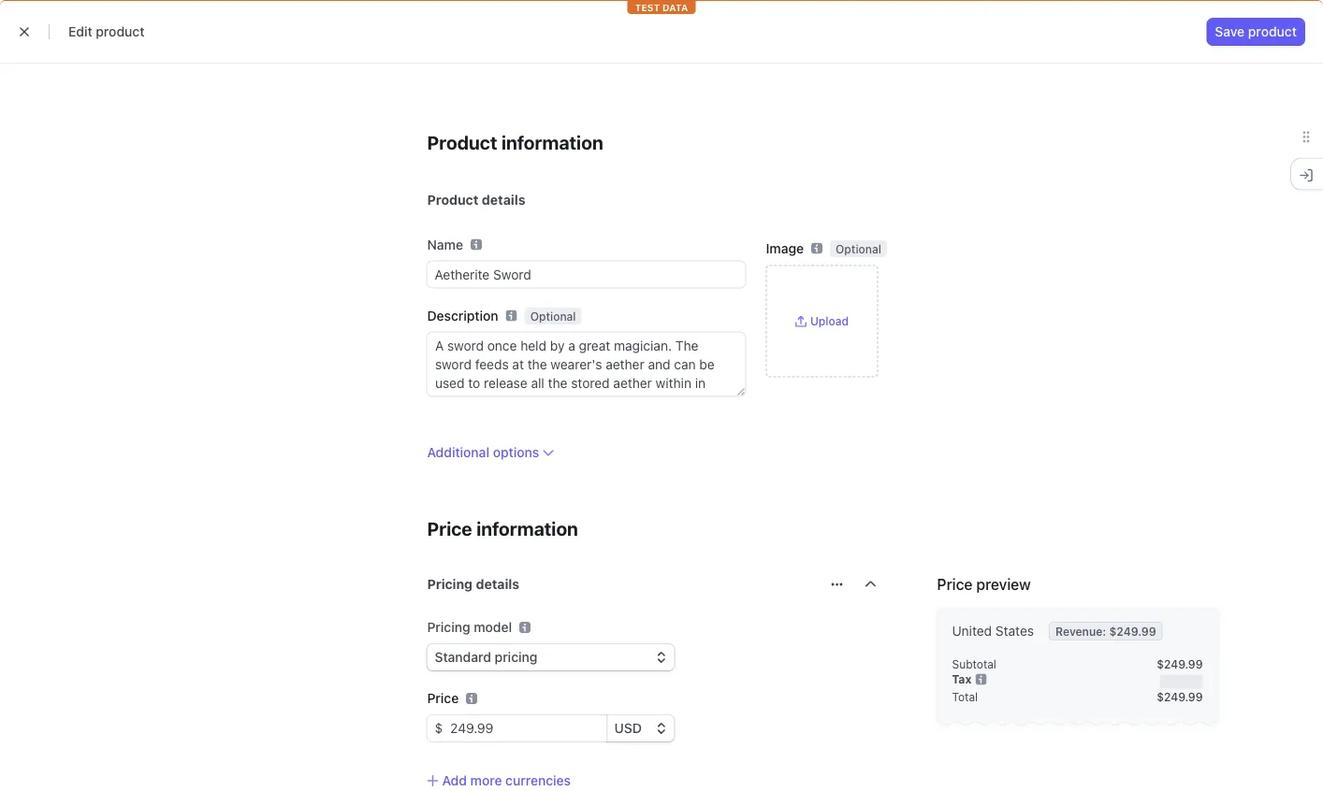 Task type: locate. For each thing, give the bounding box(es) containing it.
developers link
[[1054, 49, 1143, 71]]

balances
[[189, 52, 245, 67]]

1 horizontal spatial info image
[[976, 674, 987, 686]]

product up "product details"
[[427, 131, 497, 153]]

details for pricing details
[[476, 577, 520, 592]]

new
[[71, 15, 95, 28]]

2 product from the top
[[427, 192, 479, 207]]

reports link
[[487, 49, 554, 71]]

info image down subtotal
[[976, 674, 987, 686]]

1 vertical spatial price
[[937, 576, 973, 594]]

edit
[[68, 24, 92, 39]]

1 vertical spatial product
[[427, 192, 479, 207]]

0 horizontal spatial info image
[[520, 622, 531, 634]]

add more currencies button
[[427, 772, 571, 791]]

price
[[427, 518, 472, 540], [937, 576, 973, 594], [427, 691, 459, 707]]

products link
[[348, 49, 423, 71]]

0 vertical spatial product
[[427, 131, 497, 153]]

pricing left model
[[427, 620, 470, 635]]

price up pricing details
[[427, 518, 472, 540]]

0 vertical spatial optional
[[836, 242, 882, 255]]

details
[[482, 192, 525, 207], [476, 577, 520, 592]]

new business
[[71, 15, 147, 28]]

details down product information
[[482, 192, 525, 207]]

optional for image
[[836, 242, 882, 255]]

1 vertical spatial optional
[[530, 310, 576, 323]]

2 pricing from the top
[[427, 620, 470, 635]]

information for product information
[[502, 131, 603, 153]]

information down reports link
[[502, 131, 603, 153]]

info image right model
[[520, 622, 531, 634]]

1 horizontal spatial optional
[[836, 242, 882, 255]]

0 horizontal spatial optional
[[530, 310, 576, 323]]

1 vertical spatial $249.99
[[1157, 658, 1203, 671]]

0 vertical spatial information
[[502, 131, 603, 153]]

0 vertical spatial price
[[427, 518, 472, 540]]

info image
[[520, 622, 531, 634], [976, 674, 987, 686]]

$249.99
[[1109, 625, 1156, 638], [1157, 658, 1203, 671], [1157, 691, 1203, 704]]

upload button
[[795, 314, 849, 329]]

1 vertical spatial information
[[476, 518, 578, 540]]

product up name
[[427, 192, 479, 207]]

price left preview
[[937, 576, 973, 594]]

1 product from the left
[[96, 24, 145, 39]]

2 vertical spatial $249.99
[[1157, 691, 1203, 704]]

pricing inside button
[[427, 577, 473, 592]]

details inside button
[[476, 577, 520, 592]]

None search field
[[456, 9, 830, 32]]

pricing
[[427, 577, 473, 592], [427, 620, 470, 635]]

2 vertical spatial price
[[427, 691, 459, 707]]

pricing for pricing details
[[427, 577, 473, 592]]

more button
[[633, 49, 702, 71]]

$249.99 for total
[[1157, 691, 1203, 704]]

1 vertical spatial info image
[[976, 674, 987, 686]]

description
[[427, 308, 498, 323]]

product right save
[[1248, 24, 1297, 39]]

$249.99 for subtotal
[[1157, 658, 1203, 671]]

payments link
[[96, 49, 176, 71]]

0 horizontal spatial product
[[96, 24, 145, 39]]

price up "$"
[[427, 691, 459, 707]]

tax
[[952, 673, 972, 686]]

optional right image
[[836, 242, 882, 255]]

product up payments
[[96, 24, 145, 39]]

product for product details
[[427, 192, 479, 207]]

product information
[[427, 131, 603, 153]]

pricing details
[[427, 577, 520, 592]]

0 vertical spatial pricing
[[427, 577, 473, 592]]

1 pricing from the top
[[427, 577, 473, 592]]

0 vertical spatial details
[[482, 192, 525, 207]]

united states
[[952, 624, 1034, 639]]

preview
[[976, 576, 1031, 594]]

help button
[[1093, 5, 1151, 35]]

0 vertical spatial $249.99
[[1109, 625, 1156, 638]]

A sword once held by a great magician. The sword feeds at the wearer's aether and can be used to release all the stored aether within in focused blast. "When I held it and called it my trusted companion, it let none pass me" - Gredolf the caster. text field
[[427, 333, 745, 396]]

name
[[427, 237, 463, 252]]

image
[[766, 241, 804, 256]]

create
[[1019, 14, 1056, 27]]

product inside button
[[1248, 24, 1297, 39]]

information
[[502, 131, 603, 153], [476, 518, 578, 540]]

1 vertical spatial details
[[476, 577, 520, 592]]

1 horizontal spatial product
[[1248, 24, 1297, 39]]

optional
[[836, 242, 882, 255], [530, 310, 576, 323]]

details up model
[[476, 577, 520, 592]]

info element
[[520, 622, 531, 634]]

customers link
[[258, 49, 344, 71]]

information for price information
[[476, 518, 578, 540]]

product
[[427, 131, 497, 153], [427, 192, 479, 207]]

1 vertical spatial pricing
[[427, 620, 470, 635]]

additional options button
[[427, 443, 554, 462]]

information down options
[[476, 518, 578, 540]]

states
[[996, 624, 1034, 639]]

add
[[442, 773, 467, 789]]

pricing up the pricing model
[[427, 577, 473, 592]]

details for product details
[[482, 192, 525, 207]]

product for save product
[[1248, 24, 1297, 39]]

product
[[96, 24, 145, 39], [1248, 24, 1297, 39]]

2 product from the left
[[1248, 24, 1297, 39]]

1 product from the top
[[427, 131, 497, 153]]

optional up a sword once held by a great magician. the sword feeds at the wearer's aether and can be used to release all the stored aether within in focused blast. "when i held it and called it my trusted companion, it let none pass me" - gredolf the caster. "text box"
[[530, 310, 576, 323]]

total
[[952, 691, 978, 704]]

developers
[[1064, 52, 1133, 67]]



Task type: describe. For each thing, give the bounding box(es) containing it.
pricing model
[[427, 620, 512, 635]]

product details
[[427, 192, 525, 207]]

united
[[952, 624, 992, 639]]

revenue: $249.99
[[1056, 625, 1156, 638]]

business
[[98, 15, 147, 28]]

help
[[1119, 14, 1144, 27]]

currencies
[[506, 773, 571, 789]]

home link
[[37, 49, 93, 71]]

billing
[[436, 52, 474, 67]]

additional
[[427, 445, 490, 460]]

pricing details button
[[416, 564, 820, 600]]

product for product information
[[427, 131, 497, 153]]

svg image
[[832, 579, 843, 591]]

save product
[[1215, 24, 1297, 39]]

upload
[[810, 315, 849, 328]]

customers
[[268, 52, 335, 67]]

subtotal
[[952, 658, 997, 671]]

products
[[357, 52, 413, 67]]

price information
[[427, 518, 578, 540]]

additional options
[[427, 445, 539, 460]]

optional for description
[[530, 310, 576, 323]]

$
[[435, 721, 443, 737]]

revenue:
[[1056, 625, 1106, 638]]

pricing for pricing model
[[427, 620, 470, 635]]

save
[[1215, 24, 1245, 39]]

$ button
[[427, 716, 443, 742]]

home
[[47, 52, 83, 67]]

product for edit product
[[96, 24, 145, 39]]

new business button
[[37, 7, 165, 34]]

billing link
[[426, 49, 483, 71]]

balances link
[[180, 49, 254, 71]]

reports
[[496, 52, 545, 67]]

edit product
[[68, 24, 145, 39]]

options
[[493, 445, 539, 460]]

price for price information
[[427, 518, 472, 540]]

model
[[474, 620, 512, 635]]

connect
[[567, 52, 619, 67]]

payments
[[106, 52, 167, 67]]

mode
[[1184, 52, 1219, 67]]

add more currencies
[[442, 773, 571, 789]]

create button
[[1008, 9, 1086, 32]]

test mode
[[1154, 52, 1219, 67]]

more
[[642, 52, 673, 67]]

0 vertical spatial info image
[[520, 622, 531, 634]]

more
[[470, 773, 502, 789]]

test
[[1154, 52, 1180, 67]]

price preview
[[937, 576, 1031, 594]]

save product button
[[1208, 19, 1305, 45]]

connect link
[[558, 49, 629, 71]]

price for price preview
[[937, 576, 973, 594]]



Task type: vqa. For each thing, say whether or not it's contained in the screenshot.
rate
no



